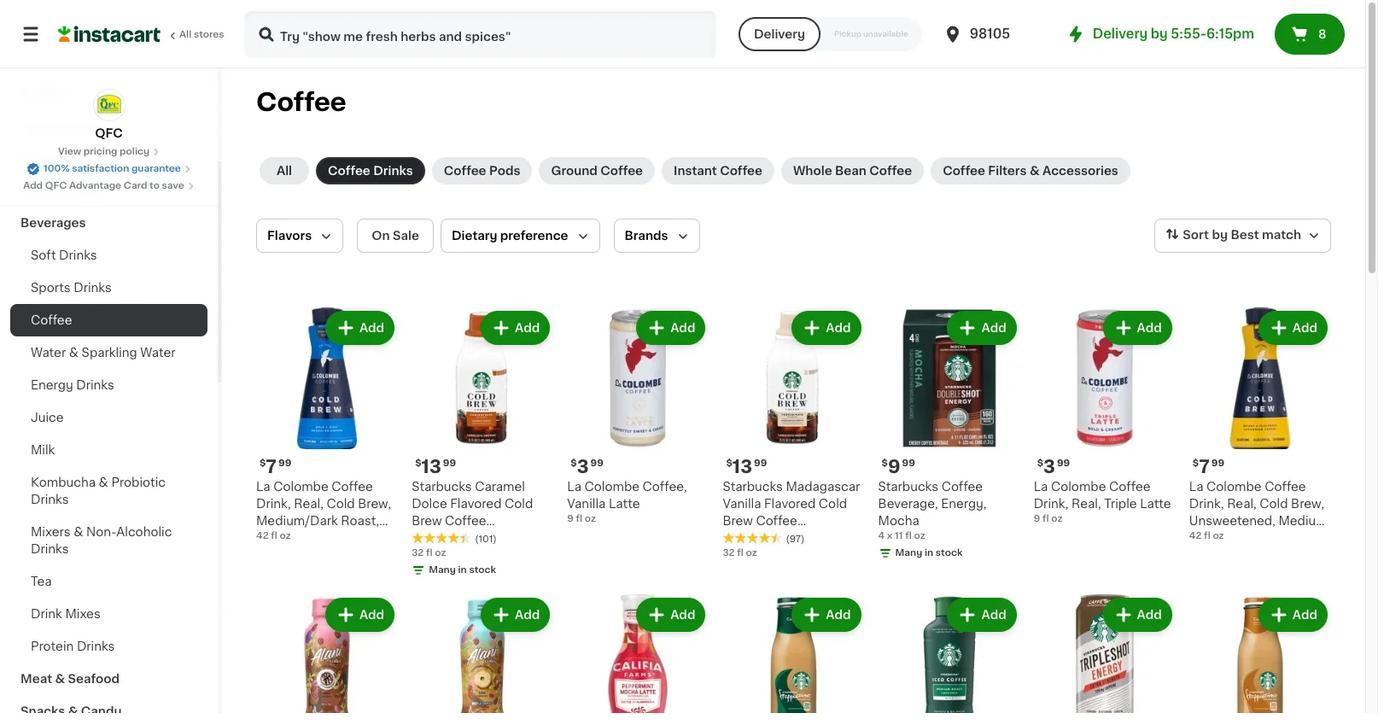 Task type: describe. For each thing, give the bounding box(es) containing it.
2 water from the left
[[140, 347, 176, 359]]

filters
[[989, 165, 1027, 177]]

8 button
[[1275, 14, 1346, 55]]

drink mixes link
[[10, 598, 208, 630]]

brew for vanilla
[[723, 515, 753, 527]]

brew, for roast,
[[358, 498, 391, 510]]

la colombe coffee, vanilla latte 9 fl oz
[[567, 481, 687, 524]]

drinks inside mixers & non-alcoholic drinks
[[31, 543, 69, 555]]

protein drinks link
[[10, 630, 208, 663]]

cold inside la colombe coffee drink, real, cold brew, medium/dark roast, unsweetened
[[327, 498, 355, 510]]

drink, for unsweetened,
[[1190, 498, 1225, 510]]

on sale
[[372, 230, 419, 242]]

dietary preference
[[452, 230, 569, 242]]

la colombe coffee drink, real, triple latte 9 fl oz
[[1034, 481, 1172, 524]]

pricing
[[83, 147, 117, 156]]

instacart logo image
[[58, 24, 161, 44]]

starbucks madagascar vanilla flavored cold brew coffee concentrate
[[723, 481, 861, 544]]

32 for starbucks caramel dolce flavored cold brew coffee concentrate
[[412, 549, 424, 558]]

42 fl oz for unsweetened
[[256, 531, 291, 541]]

drinks inside 'kombucha & probiotic drinks'
[[31, 494, 69, 506]]

unsweetened,
[[1190, 515, 1276, 527]]

to
[[150, 181, 160, 191]]

drink, for 9
[[1034, 498, 1069, 510]]

la colombe coffee drink, real, cold brew, medium/dark roast, unsweetened
[[256, 481, 391, 544]]

service type group
[[739, 17, 922, 51]]

drinks for energy drinks
[[76, 379, 114, 391]]

brands
[[625, 230, 669, 242]]

ground coffee
[[551, 165, 643, 177]]

real, for oz
[[1072, 498, 1102, 510]]

vanilla inside la colombe coffee, vanilla latte 9 fl oz
[[567, 498, 606, 510]]

instant
[[674, 165, 717, 177]]

add qfc advantage card to save
[[23, 181, 184, 191]]

100% satisfaction guarantee
[[44, 164, 181, 173]]

drinks for coffee drinks
[[374, 165, 413, 177]]

flavors button
[[256, 219, 344, 253]]

sparkling
[[82, 347, 137, 359]]

energy drinks link
[[10, 369, 208, 402]]

42 for unsweetened
[[256, 531, 269, 541]]

unsweetened
[[256, 532, 339, 544]]

all for all
[[277, 165, 292, 177]]

starbucks coffee beverage, energy, mocha 4 x 11 fl oz
[[879, 481, 987, 541]]

drinks for soft drinks
[[59, 249, 97, 261]]

energy drinks
[[31, 379, 114, 391]]

$ 3 99 for la colombe coffee, vanilla latte
[[571, 458, 604, 476]]

& for eggs
[[57, 185, 67, 196]]

100% satisfaction guarantee button
[[27, 159, 191, 176]]

on
[[372, 230, 390, 242]]

flavors
[[267, 230, 312, 242]]

best match
[[1231, 229, 1302, 241]]

recipes link
[[10, 77, 208, 109]]

cold inside "starbucks madagascar vanilla flavored cold brew coffee concentrate"
[[819, 498, 848, 510]]

7 for la colombe coffee drink, real, cold brew, unsweetened, medium roast
[[1200, 458, 1210, 476]]

view pricing policy
[[58, 147, 150, 156]]

juice link
[[10, 402, 208, 434]]

& right filters
[[1030, 165, 1040, 177]]

dairy
[[21, 185, 54, 196]]

$ for starbucks caramel dolce flavored cold brew coffee concentrate
[[415, 459, 422, 468]]

coffee pods
[[444, 165, 521, 177]]

dairy & eggs
[[21, 185, 100, 196]]

tea link
[[10, 566, 208, 598]]

sort
[[1183, 229, 1210, 241]]

0 vertical spatial in
[[925, 549, 934, 558]]

produce
[[21, 152, 73, 164]]

0 horizontal spatial in
[[458, 566, 467, 575]]

view pricing policy link
[[58, 145, 160, 159]]

satisfaction
[[72, 164, 129, 173]]

by for delivery
[[1151, 27, 1168, 40]]

soft drinks
[[31, 249, 97, 261]]

$ 7 99 for la colombe coffee drink, real, cold brew, medium/dark roast, unsweetened
[[260, 458, 292, 476]]

dolce
[[412, 498, 447, 510]]

tea
[[31, 576, 52, 588]]

water & sparkling water
[[31, 347, 176, 359]]

8
[[1319, 28, 1327, 40]]

best
[[1231, 229, 1260, 241]]

delivery for delivery by 5:55-6:15pm
[[1093, 27, 1148, 40]]

view
[[58, 147, 81, 156]]

many in stock inside product group
[[896, 549, 963, 558]]

brew, for medium
[[1292, 498, 1325, 510]]

energy
[[31, 379, 73, 391]]

real, for roast
[[1228, 498, 1257, 510]]

coffee inside la colombe coffee drink, real, cold brew, medium/dark roast, unsweetened
[[332, 481, 373, 493]]

all for all stores
[[179, 30, 192, 39]]

sort by
[[1183, 229, 1228, 241]]

guarantee
[[132, 164, 181, 173]]

meat
[[21, 673, 52, 685]]

99 for starbucks caramel dolce flavored cold brew coffee concentrate
[[443, 459, 456, 468]]

cold inside starbucks caramel dolce flavored cold brew coffee concentrate
[[505, 498, 533, 510]]

protein drinks
[[31, 641, 115, 653]]

beverage,
[[879, 498, 939, 510]]

$ 3 99 for la colombe coffee drink, real, triple latte
[[1038, 458, 1071, 476]]

9 inside la colombe coffee, vanilla latte 9 fl oz
[[567, 514, 574, 524]]

sports
[[31, 282, 71, 294]]

delivery for delivery
[[754, 28, 806, 40]]

dairy & eggs link
[[10, 174, 208, 207]]

kombucha
[[31, 477, 96, 489]]

3 for la colombe coffee drink, real, triple latte
[[1044, 458, 1056, 476]]

juice
[[31, 412, 64, 424]]

coffee filters & accessories
[[943, 165, 1119, 177]]

6:15pm
[[1207, 27, 1255, 40]]

all link
[[260, 157, 309, 185]]

brew for dolce
[[412, 515, 442, 527]]

(101)
[[475, 535, 497, 544]]

drinks for protein drinks
[[77, 641, 115, 653]]

produce link
[[10, 142, 208, 174]]

Search field
[[246, 12, 715, 56]]

colombe for unsweetened,
[[1207, 481, 1262, 493]]

98105
[[970, 27, 1011, 40]]

starbucks caramel dolce flavored cold brew coffee concentrate
[[412, 481, 533, 544]]

flavored for madagascar
[[765, 498, 816, 510]]

3 for la colombe coffee, vanilla latte
[[577, 458, 589, 476]]

fl inside la colombe coffee, vanilla latte 9 fl oz
[[576, 514, 583, 524]]

dietary preference button
[[441, 219, 600, 253]]

soft
[[31, 249, 56, 261]]

0 horizontal spatial stock
[[469, 566, 496, 575]]

latte inside la colombe coffee drink, real, triple latte 9 fl oz
[[1141, 498, 1172, 510]]

on sale button
[[357, 219, 434, 253]]

$ 13 99 for starbucks madagascar vanilla flavored cold brew coffee concentrate
[[727, 458, 768, 476]]

product group containing 9
[[879, 308, 1021, 564]]

colombe for 9
[[1052, 481, 1107, 493]]

mocha
[[879, 515, 920, 527]]

mixers
[[31, 526, 71, 538]]

Best match Sort by field
[[1155, 219, 1332, 253]]

32 fl oz for starbucks madagascar vanilla flavored cold brew coffee concentrate
[[723, 549, 757, 558]]

coffee pods link
[[432, 157, 533, 185]]

0 horizontal spatial many in stock
[[429, 566, 496, 575]]

sports drinks
[[31, 282, 112, 294]]

whole bean coffee
[[794, 165, 913, 177]]

coffee link
[[10, 304, 208, 337]]

drink
[[31, 608, 62, 620]]

coffee down sports on the top left of page
[[31, 314, 72, 326]]

vanilla inside "starbucks madagascar vanilla flavored cold brew coffee concentrate"
[[723, 498, 762, 510]]

$ for la colombe coffee, vanilla latte
[[571, 459, 577, 468]]



Task type: vqa. For each thing, say whether or not it's contained in the screenshot.
the left $ 7 99
yes



Task type: locate. For each thing, give the bounding box(es) containing it.
1 horizontal spatial delivery
[[1093, 27, 1148, 40]]

product group
[[256, 308, 398, 544], [412, 308, 554, 581], [567, 308, 709, 526], [723, 308, 865, 561], [879, 308, 1021, 564], [1034, 308, 1176, 526], [1190, 308, 1332, 544], [256, 595, 398, 713], [412, 595, 554, 713], [567, 595, 709, 713], [723, 595, 865, 713], [879, 595, 1021, 713], [1034, 595, 1176, 713], [1190, 595, 1332, 713]]

1 3 from the left
[[577, 458, 589, 476]]

$ for starbucks madagascar vanilla flavored cold brew coffee concentrate
[[727, 459, 733, 468]]

1 horizontal spatial starbucks
[[723, 481, 783, 493]]

by right sort
[[1213, 229, 1228, 241]]

non-
[[86, 526, 117, 538]]

32 down "starbucks madagascar vanilla flavored cold brew coffee concentrate"
[[723, 549, 735, 558]]

drink, for medium/dark
[[256, 498, 291, 510]]

colombe inside la colombe coffee drink, real, triple latte 9 fl oz
[[1052, 481, 1107, 493]]

soft drinks link
[[10, 239, 208, 272]]

advantage
[[69, 181, 121, 191]]

1 vertical spatial by
[[1213, 229, 1228, 241]]

$ up dolce
[[415, 459, 422, 468]]

5 $ from the left
[[882, 459, 888, 468]]

1 horizontal spatial in
[[925, 549, 934, 558]]

coffee right all link
[[328, 165, 371, 177]]

13 up dolce
[[422, 458, 442, 476]]

2 $ from the left
[[415, 459, 422, 468]]

1 horizontal spatial $ 13 99
[[727, 458, 768, 476]]

concentrate for dolce
[[412, 532, 488, 544]]

$ 13 99 for starbucks caramel dolce flavored cold brew coffee concentrate
[[415, 458, 456, 476]]

qfc up 'view pricing policy' link
[[95, 127, 123, 139]]

3 drink, from the left
[[1190, 498, 1225, 510]]

$ 7 99 up medium/dark
[[260, 458, 292, 476]]

cold up medium
[[1260, 498, 1289, 510]]

32 fl oz
[[412, 549, 446, 558], [723, 549, 757, 558]]

delivery inside button
[[754, 28, 806, 40]]

all stores link
[[58, 10, 226, 58]]

0 horizontal spatial starbucks
[[412, 481, 472, 493]]

1 concentrate from the left
[[412, 532, 488, 544]]

1 $ 13 99 from the left
[[415, 458, 456, 476]]

starbucks inside starbucks coffee beverage, energy, mocha 4 x 11 fl oz
[[879, 481, 939, 493]]

la for la colombe coffee drink, real, cold brew, medium/dark roast, unsweetened
[[256, 481, 271, 493]]

2 real, from the left
[[1072, 498, 1102, 510]]

2 $ 3 99 from the left
[[1038, 458, 1071, 476]]

2 $ 7 99 from the left
[[1193, 458, 1225, 476]]

1 horizontal spatial 9
[[888, 458, 901, 476]]

brew, up the roast,
[[358, 498, 391, 510]]

coffee
[[256, 90, 346, 114], [328, 165, 371, 177], [444, 165, 487, 177], [601, 165, 643, 177], [720, 165, 763, 177], [870, 165, 913, 177], [943, 165, 986, 177], [31, 314, 72, 326], [332, 481, 373, 493], [942, 481, 983, 493], [1110, 481, 1151, 493], [1265, 481, 1307, 493], [445, 515, 487, 527], [756, 515, 798, 527]]

1 cold from the left
[[327, 498, 355, 510]]

stock down starbucks coffee beverage, energy, mocha 4 x 11 fl oz
[[936, 549, 963, 558]]

coffee up (101)
[[445, 515, 487, 527]]

0 horizontal spatial many
[[429, 566, 456, 575]]

99 up beverage,
[[903, 459, 916, 468]]

2 32 fl oz from the left
[[723, 549, 757, 558]]

0 horizontal spatial 13
[[422, 458, 442, 476]]

la for la colombe coffee drink, real, cold brew, unsweetened, medium roast
[[1190, 481, 1204, 493]]

$ 7 99 for la colombe coffee drink, real, cold brew, unsweetened, medium roast
[[1193, 458, 1225, 476]]

drink, left triple
[[1034, 498, 1069, 510]]

42 fl oz down medium/dark
[[256, 531, 291, 541]]

99 up medium/dark
[[279, 459, 292, 468]]

0 horizontal spatial all
[[179, 30, 192, 39]]

coffee up all link
[[256, 90, 346, 114]]

roast,
[[341, 515, 380, 527]]

1 drink, from the left
[[256, 498, 291, 510]]

in down starbucks coffee beverage, energy, mocha 4 x 11 fl oz
[[925, 549, 934, 558]]

32 fl oz down "starbucks madagascar vanilla flavored cold brew coffee concentrate"
[[723, 549, 757, 558]]

drinks up seafood
[[77, 641, 115, 653]]

concentrate down madagascar
[[723, 532, 799, 544]]

policy
[[120, 147, 150, 156]]

meat & seafood link
[[10, 663, 208, 695]]

stock
[[936, 549, 963, 558], [469, 566, 496, 575]]

coffee inside starbucks coffee beverage, energy, mocha 4 x 11 fl oz
[[942, 481, 983, 493]]

0 horizontal spatial 42 fl oz
[[256, 531, 291, 541]]

& down milk link
[[99, 477, 108, 489]]

13 for starbucks madagascar vanilla flavored cold brew coffee concentrate
[[733, 458, 753, 476]]

$ for starbucks coffee beverage, energy, mocha
[[882, 459, 888, 468]]

& inside mixers & non-alcoholic drinks
[[74, 526, 83, 538]]

thanksgiving
[[21, 120, 102, 132]]

0 horizontal spatial flavored
[[450, 498, 502, 510]]

1 la from the left
[[256, 481, 271, 493]]

many in stock down (101)
[[429, 566, 496, 575]]

latte inside la colombe coffee, vanilla latte 9 fl oz
[[609, 498, 640, 510]]

7 for la colombe coffee drink, real, cold brew, medium/dark roast, unsweetened
[[266, 458, 277, 476]]

4 colombe from the left
[[1207, 481, 1262, 493]]

98105 button
[[943, 10, 1045, 58]]

drinks down 'kombucha'
[[31, 494, 69, 506]]

2 starbucks from the left
[[723, 481, 783, 493]]

0 horizontal spatial $ 13 99
[[415, 458, 456, 476]]

100%
[[44, 164, 70, 173]]

concentrate down dolce
[[412, 532, 488, 544]]

1 $ 3 99 from the left
[[571, 458, 604, 476]]

2 cold from the left
[[505, 498, 533, 510]]

1 $ 7 99 from the left
[[260, 458, 292, 476]]

0 vertical spatial qfc
[[95, 127, 123, 139]]

pods
[[489, 165, 521, 177]]

coffee inside starbucks caramel dolce flavored cold brew coffee concentrate
[[445, 515, 487, 527]]

& up energy drinks
[[69, 347, 79, 359]]

4 cold from the left
[[1260, 498, 1289, 510]]

1 7 from the left
[[266, 458, 277, 476]]

1 horizontal spatial concentrate
[[723, 532, 799, 544]]

colombe up triple
[[1052, 481, 1107, 493]]

fl inside starbucks coffee beverage, energy, mocha 4 x 11 fl oz
[[906, 531, 912, 541]]

99 for la colombe coffee drink, real, cold brew, medium/dark roast, unsweetened
[[279, 459, 292, 468]]

0 horizontal spatial by
[[1151, 27, 1168, 40]]

dietary
[[452, 230, 498, 242]]

starbucks up dolce
[[412, 481, 472, 493]]

triple
[[1105, 498, 1138, 510]]

4 la from the left
[[1190, 481, 1204, 493]]

7 up medium/dark
[[266, 458, 277, 476]]

2 42 fl oz from the left
[[1190, 532, 1225, 541]]

1 horizontal spatial real,
[[1072, 498, 1102, 510]]

drink, inside "la colombe coffee drink, real, cold brew, unsweetened, medium roast"
[[1190, 498, 1225, 510]]

$ 13 99
[[415, 458, 456, 476], [727, 458, 768, 476]]

1 horizontal spatial 42
[[1190, 532, 1202, 541]]

many in stock down 11
[[896, 549, 963, 558]]

4 $ from the left
[[727, 459, 733, 468]]

colombe for oz
[[585, 481, 640, 493]]

1 horizontal spatial 13
[[733, 458, 753, 476]]

drinks up 'on sale' button
[[374, 165, 413, 177]]

2 drink, from the left
[[1034, 498, 1069, 510]]

starbucks left madagascar
[[723, 481, 783, 493]]

milk link
[[10, 434, 208, 466]]

coffee up triple
[[1110, 481, 1151, 493]]

3 starbucks from the left
[[879, 481, 939, 493]]

$ up medium/dark
[[260, 459, 266, 468]]

0 horizontal spatial brew
[[412, 515, 442, 527]]

99 for starbucks coffee beverage, energy, mocha
[[903, 459, 916, 468]]

colombe left coffee,
[[585, 481, 640, 493]]

& for sparkling
[[69, 347, 79, 359]]

oz inside la colombe coffee, vanilla latte 9 fl oz
[[585, 514, 596, 524]]

flavored up (97)
[[765, 498, 816, 510]]

& for seafood
[[55, 673, 65, 685]]

3 up la colombe coffee, vanilla latte 9 fl oz
[[577, 458, 589, 476]]

drinks up coffee link
[[74, 282, 112, 294]]

0 horizontal spatial real,
[[294, 498, 324, 510]]

0 horizontal spatial 3
[[577, 458, 589, 476]]

5:55-
[[1172, 27, 1207, 40]]

ground
[[551, 165, 598, 177]]

& inside 'kombucha & probiotic drinks'
[[99, 477, 108, 489]]

1 32 fl oz from the left
[[412, 549, 446, 558]]

qfc down 100%
[[45, 181, 67, 191]]

$ 7 99 up "unsweetened,"
[[1193, 458, 1225, 476]]

real, up medium/dark
[[294, 498, 324, 510]]

brew
[[412, 515, 442, 527], [723, 515, 753, 527]]

$ 9 99
[[882, 458, 916, 476]]

1 vertical spatial in
[[458, 566, 467, 575]]

$ up la colombe coffee drink, real, triple latte 9 fl oz
[[1038, 459, 1044, 468]]

all stores
[[179, 30, 224, 39]]

starbucks for beverage,
[[879, 481, 939, 493]]

$ for la colombe coffee drink, real, cold brew, medium/dark roast, unsweetened
[[260, 459, 266, 468]]

medium/dark
[[256, 515, 338, 527]]

starbucks for dolce
[[412, 481, 472, 493]]

1 horizontal spatial drink,
[[1034, 498, 1069, 510]]

colombe up medium/dark
[[274, 481, 329, 493]]

1 horizontal spatial brew,
[[1292, 498, 1325, 510]]

& right meat
[[55, 673, 65, 685]]

1 vertical spatial qfc
[[45, 181, 67, 191]]

madagascar
[[786, 481, 861, 493]]

coffee left pods
[[444, 165, 487, 177]]

$ for la colombe coffee drink, real, triple latte
[[1038, 459, 1044, 468]]

in
[[925, 549, 934, 558], [458, 566, 467, 575]]

colombe for medium/dark
[[274, 481, 329, 493]]

coffee inside la colombe coffee drink, real, triple latte 9 fl oz
[[1110, 481, 1151, 493]]

many in stock
[[896, 549, 963, 558], [429, 566, 496, 575]]

2 13 from the left
[[733, 458, 753, 476]]

1 horizontal spatial brew
[[723, 515, 753, 527]]

latte
[[609, 498, 640, 510], [1141, 498, 1172, 510]]

qfc inside add qfc advantage card to save link
[[45, 181, 67, 191]]

starbucks inside starbucks caramel dolce flavored cold brew coffee concentrate
[[412, 481, 472, 493]]

1 horizontal spatial qfc
[[95, 127, 123, 139]]

starbucks
[[412, 481, 472, 493], [723, 481, 783, 493], [879, 481, 939, 493]]

3 $ from the left
[[571, 459, 577, 468]]

flavored down caramel
[[450, 498, 502, 510]]

99 up "unsweetened,"
[[1212, 459, 1225, 468]]

42 fl oz
[[256, 531, 291, 541], [1190, 532, 1225, 541]]

drink mixes
[[31, 608, 101, 620]]

by for sort
[[1213, 229, 1228, 241]]

drinks for sports drinks
[[74, 282, 112, 294]]

2 horizontal spatial drink,
[[1190, 498, 1225, 510]]

1 latte from the left
[[609, 498, 640, 510]]

1 99 from the left
[[279, 459, 292, 468]]

0 vertical spatial by
[[1151, 27, 1168, 40]]

colombe inside la colombe coffee, vanilla latte 9 fl oz
[[585, 481, 640, 493]]

0 horizontal spatial qfc
[[45, 181, 67, 191]]

1 horizontal spatial 3
[[1044, 458, 1056, 476]]

1 vertical spatial stock
[[469, 566, 496, 575]]

1 13 from the left
[[422, 458, 442, 476]]

1 vertical spatial many in stock
[[429, 566, 496, 575]]

drink, inside la colombe coffee drink, real, cold brew, medium/dark roast, unsweetened
[[256, 498, 291, 510]]

99 inside $ 9 99
[[903, 459, 916, 468]]

1 horizontal spatial by
[[1213, 229, 1228, 241]]

0 horizontal spatial 32 fl oz
[[412, 549, 446, 558]]

42 fl oz for roast
[[1190, 532, 1225, 541]]

drinks up sports drinks
[[59, 249, 97, 261]]

coffee drinks link
[[316, 157, 425, 185]]

oz
[[585, 514, 596, 524], [1052, 514, 1063, 524], [280, 531, 291, 541], [915, 531, 926, 541], [1213, 532, 1225, 541], [435, 549, 446, 558], [746, 549, 757, 558]]

99 up la colombe coffee drink, real, triple latte 9 fl oz
[[1058, 459, 1071, 468]]

coffee inside "la colombe coffee drink, real, cold brew, unsweetened, medium roast"
[[1265, 481, 1307, 493]]

0 horizontal spatial 32
[[412, 549, 424, 558]]

1 42 from the left
[[256, 531, 269, 541]]

medium
[[1279, 515, 1328, 527]]

1 horizontal spatial vanilla
[[723, 498, 762, 510]]

1 flavored from the left
[[450, 498, 502, 510]]

all left stores
[[179, 30, 192, 39]]

0 horizontal spatial latte
[[609, 498, 640, 510]]

coffee up the roast,
[[332, 481, 373, 493]]

drinks down 'water & sparkling water'
[[76, 379, 114, 391]]

la inside la colombe coffee drink, real, triple latte 9 fl oz
[[1034, 481, 1049, 493]]

drinks inside soft drinks link
[[59, 249, 97, 261]]

concentrate inside "starbucks madagascar vanilla flavored cold brew coffee concentrate"
[[723, 532, 799, 544]]

2 3 from the left
[[1044, 458, 1056, 476]]

oz inside la colombe coffee drink, real, triple latte 9 fl oz
[[1052, 514, 1063, 524]]

3
[[577, 458, 589, 476], [1044, 458, 1056, 476]]

$ up "starbucks madagascar vanilla flavored cold brew coffee concentrate"
[[727, 459, 733, 468]]

whole bean coffee link
[[782, 157, 924, 185]]

0 horizontal spatial 42
[[256, 531, 269, 541]]

brew inside starbucks caramel dolce flavored cold brew coffee concentrate
[[412, 515, 442, 527]]

starbucks up beverage,
[[879, 481, 939, 493]]

0 horizontal spatial drink,
[[256, 498, 291, 510]]

1 vanilla from the left
[[567, 498, 606, 510]]

coffee left filters
[[943, 165, 986, 177]]

real, inside la colombe coffee drink, real, triple latte 9 fl oz
[[1072, 498, 1102, 510]]

qfc link
[[93, 89, 125, 142]]

42 down medium/dark
[[256, 531, 269, 541]]

save
[[162, 181, 184, 191]]

32 for starbucks madagascar vanilla flavored cold brew coffee concentrate
[[723, 549, 735, 558]]

drinks inside "protein drinks" link
[[77, 641, 115, 653]]

delivery by 5:55-6:15pm link
[[1066, 24, 1255, 44]]

flavored inside starbucks caramel dolce flavored cold brew coffee concentrate
[[450, 498, 502, 510]]

1 horizontal spatial $ 3 99
[[1038, 458, 1071, 476]]

99 up "starbucks madagascar vanilla flavored cold brew coffee concentrate"
[[754, 459, 768, 468]]

real, left triple
[[1072, 498, 1102, 510]]

colombe inside la colombe coffee drink, real, cold brew, medium/dark roast, unsweetened
[[274, 481, 329, 493]]

0 horizontal spatial 9
[[567, 514, 574, 524]]

& for probiotic
[[99, 477, 108, 489]]

coffee right bean
[[870, 165, 913, 177]]

& down 100%
[[57, 185, 67, 196]]

water right "sparkling"
[[140, 347, 176, 359]]

1 horizontal spatial latte
[[1141, 498, 1172, 510]]

2 brew, from the left
[[1292, 498, 1325, 510]]

1 42 fl oz from the left
[[256, 531, 291, 541]]

0 horizontal spatial concentrate
[[412, 532, 488, 544]]

99 for starbucks madagascar vanilla flavored cold brew coffee concentrate
[[754, 459, 768, 468]]

2 horizontal spatial real,
[[1228, 498, 1257, 510]]

& for non-
[[74, 526, 83, 538]]

cold down madagascar
[[819, 498, 848, 510]]

7 $ from the left
[[1193, 459, 1200, 468]]

2 7 from the left
[[1200, 458, 1210, 476]]

cold inside "la colombe coffee drink, real, cold brew, unsweetened, medium roast"
[[1260, 498, 1289, 510]]

add button inside product group
[[950, 313, 1016, 343]]

$ 3 99
[[571, 458, 604, 476], [1038, 458, 1071, 476]]

2 32 from the left
[[723, 549, 735, 558]]

99 for la colombe coffee drink, real, triple latte
[[1058, 459, 1071, 468]]

1 real, from the left
[[294, 498, 324, 510]]

42 fl oz down "unsweetened,"
[[1190, 532, 1225, 541]]

instant coffee
[[674, 165, 763, 177]]

colombe up "unsweetened,"
[[1207, 481, 1262, 493]]

cold down caramel
[[505, 498, 533, 510]]

$ up beverage,
[[882, 459, 888, 468]]

1 $ from the left
[[260, 459, 266, 468]]

6 99 from the left
[[1058, 459, 1071, 468]]

brew, inside la colombe coffee drink, real, cold brew, medium/dark roast, unsweetened
[[358, 498, 391, 510]]

drinks inside 'coffee drinks' link
[[374, 165, 413, 177]]

flavored
[[450, 498, 502, 510], [765, 498, 816, 510]]

qfc logo image
[[93, 89, 125, 121]]

1 vertical spatial all
[[277, 165, 292, 177]]

beverages
[[21, 217, 86, 229]]

$ 3 99 up la colombe coffee drink, real, triple latte 9 fl oz
[[1038, 458, 1071, 476]]

3 cold from the left
[[819, 498, 848, 510]]

4 99 from the left
[[754, 459, 768, 468]]

2 la from the left
[[567, 481, 582, 493]]

flavored for caramel
[[450, 498, 502, 510]]

0 horizontal spatial 7
[[266, 458, 277, 476]]

32 down dolce
[[412, 549, 424, 558]]

0 horizontal spatial brew,
[[358, 498, 391, 510]]

many down starbucks caramel dolce flavored cold brew coffee concentrate
[[429, 566, 456, 575]]

mixers & non-alcoholic drinks link
[[10, 516, 208, 566]]

2 $ 13 99 from the left
[[727, 458, 768, 476]]

fl inside la colombe coffee drink, real, triple latte 9 fl oz
[[1043, 514, 1050, 524]]

2 42 from the left
[[1190, 532, 1202, 541]]

99 up la colombe coffee, vanilla latte 9 fl oz
[[591, 459, 604, 468]]

0 horizontal spatial $ 3 99
[[571, 458, 604, 476]]

delivery button
[[739, 17, 821, 51]]

0 horizontal spatial vanilla
[[567, 498, 606, 510]]

5 99 from the left
[[903, 459, 916, 468]]

1 horizontal spatial 32 fl oz
[[723, 549, 757, 558]]

real, for unsweetened
[[294, 498, 324, 510]]

None search field
[[244, 10, 717, 58]]

1 horizontal spatial flavored
[[765, 498, 816, 510]]

7 up "unsweetened,"
[[1200, 458, 1210, 476]]

0 vertical spatial many
[[896, 549, 923, 558]]

13
[[422, 458, 442, 476], [733, 458, 753, 476]]

brew, inside "la colombe coffee drink, real, cold brew, unsweetened, medium roast"
[[1292, 498, 1325, 510]]

3 99 from the left
[[591, 459, 604, 468]]

3 up la colombe coffee drink, real, triple latte 9 fl oz
[[1044, 458, 1056, 476]]

0 vertical spatial many in stock
[[896, 549, 963, 558]]

drink, up medium/dark
[[256, 498, 291, 510]]

real, inside la colombe coffee drink, real, cold brew, medium/dark roast, unsweetened
[[294, 498, 324, 510]]

2 horizontal spatial 9
[[1034, 514, 1041, 524]]

1 water from the left
[[31, 347, 66, 359]]

1 horizontal spatial $ 7 99
[[1193, 458, 1225, 476]]

99 up dolce
[[443, 459, 456, 468]]

2 brew from the left
[[723, 515, 753, 527]]

0 vertical spatial stock
[[936, 549, 963, 558]]

9 inside la colombe coffee drink, real, triple latte 9 fl oz
[[1034, 514, 1041, 524]]

42 down "unsweetened,"
[[1190, 532, 1202, 541]]

99 for la colombe coffee drink, real, cold brew, unsweetened, medium roast
[[1212, 459, 1225, 468]]

recipes
[[21, 87, 71, 99]]

2 latte from the left
[[1141, 498, 1172, 510]]

drinks inside sports drinks link
[[74, 282, 112, 294]]

1 horizontal spatial 32
[[723, 549, 735, 558]]

coffee up energy,
[[942, 481, 983, 493]]

coffee inside "starbucks madagascar vanilla flavored cold brew coffee concentrate"
[[756, 515, 798, 527]]

card
[[124, 181, 147, 191]]

coffee up medium
[[1265, 481, 1307, 493]]

coffee right instant
[[720, 165, 763, 177]]

add button
[[327, 313, 393, 343], [483, 313, 549, 343], [638, 313, 704, 343], [794, 313, 860, 343], [950, 313, 1016, 343], [1105, 313, 1171, 343], [1261, 313, 1327, 343], [327, 600, 393, 631], [483, 600, 549, 631], [638, 600, 704, 631], [794, 600, 860, 631], [950, 600, 1016, 631], [1105, 600, 1171, 631], [1261, 600, 1327, 631]]

13 for starbucks caramel dolce flavored cold brew coffee concentrate
[[422, 458, 442, 476]]

la inside "la colombe coffee drink, real, cold brew, unsweetened, medium roast"
[[1190, 481, 1204, 493]]

brew inside "starbucks madagascar vanilla flavored cold brew coffee concentrate"
[[723, 515, 753, 527]]

qfc inside qfc link
[[95, 127, 123, 139]]

0 horizontal spatial $ 7 99
[[260, 458, 292, 476]]

2 99 from the left
[[443, 459, 456, 468]]

alcoholic
[[116, 526, 172, 538]]

1 vertical spatial many
[[429, 566, 456, 575]]

$
[[260, 459, 266, 468], [415, 459, 422, 468], [571, 459, 577, 468], [727, 459, 733, 468], [882, 459, 888, 468], [1038, 459, 1044, 468], [1193, 459, 1200, 468]]

la inside la colombe coffee drink, real, cold brew, medium/dark roast, unsweetened
[[256, 481, 271, 493]]

oz inside starbucks coffee beverage, energy, mocha 4 x 11 fl oz
[[915, 531, 926, 541]]

32 fl oz for starbucks caramel dolce flavored cold brew coffee concentrate
[[412, 549, 446, 558]]

water up energy
[[31, 347, 66, 359]]

$ 13 99 up "starbucks madagascar vanilla flavored cold brew coffee concentrate"
[[727, 458, 768, 476]]

2 flavored from the left
[[765, 498, 816, 510]]

$ inside $ 9 99
[[882, 459, 888, 468]]

1 brew from the left
[[412, 515, 442, 527]]

1 horizontal spatial stock
[[936, 549, 963, 558]]

3 la from the left
[[1034, 481, 1049, 493]]

kombucha & probiotic drinks
[[31, 477, 166, 506]]

brew, up medium
[[1292, 498, 1325, 510]]

drinks down "mixers" on the left bottom of page
[[31, 543, 69, 555]]

3 real, from the left
[[1228, 498, 1257, 510]]

starbucks for vanilla
[[723, 481, 783, 493]]

la inside la colombe coffee, vanilla latte 9 fl oz
[[567, 481, 582, 493]]

$ for la colombe coffee drink, real, cold brew, unsweetened, medium roast
[[1193, 459, 1200, 468]]

la for la colombe coffee drink, real, triple latte 9 fl oz
[[1034, 481, 1049, 493]]

$ 3 99 up la colombe coffee, vanilla latte 9 fl oz
[[571, 458, 604, 476]]

real, up "unsweetened,"
[[1228, 498, 1257, 510]]

by left 5:55-
[[1151, 27, 1168, 40]]

seafood
[[68, 673, 120, 685]]

7 99 from the left
[[1212, 459, 1225, 468]]

starbucks inside "starbucks madagascar vanilla flavored cold brew coffee concentrate"
[[723, 481, 783, 493]]

instant coffee link
[[662, 157, 775, 185]]

drink, inside la colombe coffee drink, real, triple latte 9 fl oz
[[1034, 498, 1069, 510]]

coffee drinks
[[328, 165, 413, 177]]

probiotic
[[111, 477, 166, 489]]

coffee up (97)
[[756, 515, 798, 527]]

1 colombe from the left
[[274, 481, 329, 493]]

2 vanilla from the left
[[723, 498, 762, 510]]

protein
[[31, 641, 74, 653]]

1 horizontal spatial many
[[896, 549, 923, 558]]

1 horizontal spatial 7
[[1200, 458, 1210, 476]]

2 concentrate from the left
[[723, 532, 799, 544]]

coffee right ground
[[601, 165, 643, 177]]

0 horizontal spatial water
[[31, 347, 66, 359]]

1 brew, from the left
[[358, 498, 391, 510]]

all up flavors
[[277, 165, 292, 177]]

32 fl oz down dolce
[[412, 549, 446, 558]]

0 horizontal spatial delivery
[[754, 28, 806, 40]]

13 up "starbucks madagascar vanilla flavored cold brew coffee concentrate"
[[733, 458, 753, 476]]

stock down (101)
[[469, 566, 496, 575]]

all
[[179, 30, 192, 39], [277, 165, 292, 177]]

1 horizontal spatial water
[[140, 347, 176, 359]]

99 for la colombe coffee, vanilla latte
[[591, 459, 604, 468]]

drinks
[[374, 165, 413, 177], [59, 249, 97, 261], [74, 282, 112, 294], [76, 379, 114, 391], [31, 494, 69, 506], [31, 543, 69, 555], [77, 641, 115, 653]]

drink, up "unsweetened,"
[[1190, 498, 1225, 510]]

1 horizontal spatial all
[[277, 165, 292, 177]]

concentrate for vanilla
[[723, 532, 799, 544]]

cold up the roast,
[[327, 498, 355, 510]]

& left non-
[[74, 526, 83, 538]]

$ 13 99 up dolce
[[415, 458, 456, 476]]

$ up "unsweetened,"
[[1193, 459, 1200, 468]]

$ up la colombe coffee, vanilla latte 9 fl oz
[[571, 459, 577, 468]]

3 colombe from the left
[[1052, 481, 1107, 493]]

6 $ from the left
[[1038, 459, 1044, 468]]

concentrate inside starbucks caramel dolce flavored cold brew coffee concentrate
[[412, 532, 488, 544]]

real, inside "la colombe coffee drink, real, cold brew, unsweetened, medium roast"
[[1228, 498, 1257, 510]]

match
[[1263, 229, 1302, 241]]

in down starbucks caramel dolce flavored cold brew coffee concentrate
[[458, 566, 467, 575]]

la for la colombe coffee, vanilla latte 9 fl oz
[[567, 481, 582, 493]]

2 colombe from the left
[[585, 481, 640, 493]]

sale
[[393, 230, 419, 242]]

mixes
[[65, 608, 101, 620]]

qfc
[[95, 127, 123, 139], [45, 181, 67, 191]]

flavored inside "starbucks madagascar vanilla flavored cold brew coffee concentrate"
[[765, 498, 816, 510]]

by inside field
[[1213, 229, 1228, 241]]

9
[[888, 458, 901, 476], [567, 514, 574, 524], [1034, 514, 1041, 524]]

stores
[[194, 30, 224, 39]]

colombe inside "la colombe coffee drink, real, cold brew, unsweetened, medium roast"
[[1207, 481, 1262, 493]]

1 32 from the left
[[412, 549, 424, 558]]

1 horizontal spatial 42 fl oz
[[1190, 532, 1225, 541]]

delivery by 5:55-6:15pm
[[1093, 27, 1255, 40]]

many down 11
[[896, 549, 923, 558]]

1 starbucks from the left
[[412, 481, 472, 493]]

42 for roast
[[1190, 532, 1202, 541]]

1 horizontal spatial many in stock
[[896, 549, 963, 558]]

2 horizontal spatial starbucks
[[879, 481, 939, 493]]

drinks inside energy drinks link
[[76, 379, 114, 391]]

accessories
[[1043, 165, 1119, 177]]

0 vertical spatial all
[[179, 30, 192, 39]]



